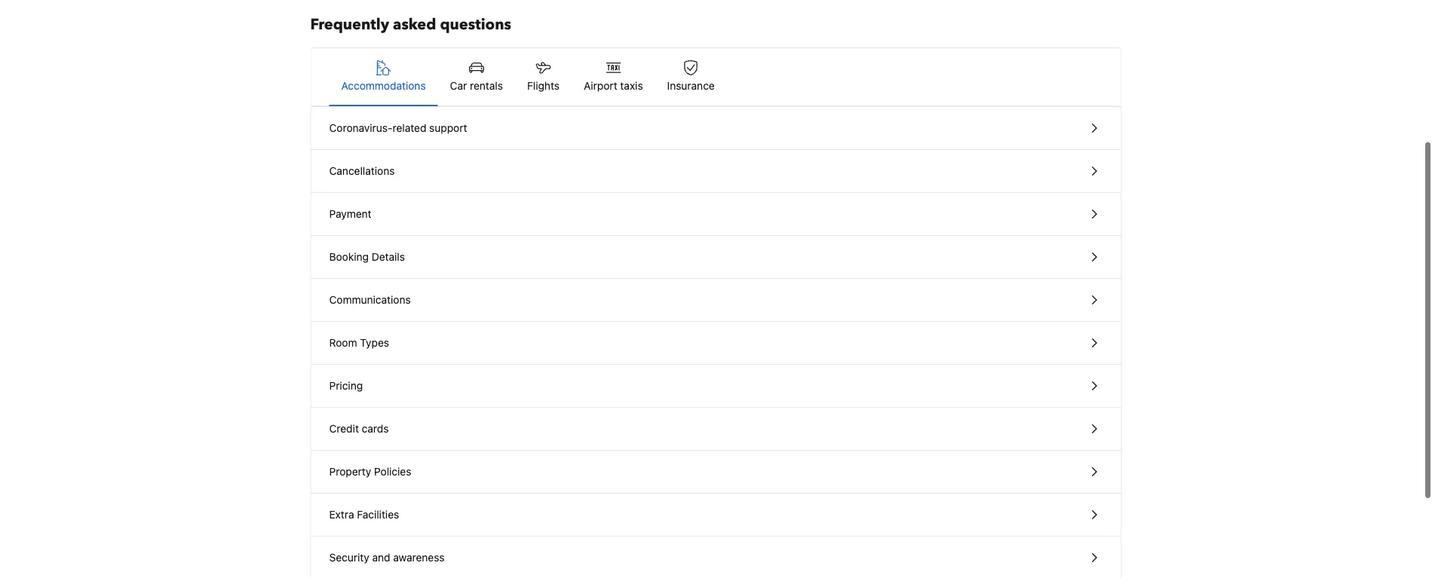 Task type: vqa. For each thing, say whether or not it's contained in the screenshot.
the left flight
no



Task type: locate. For each thing, give the bounding box(es) containing it.
cancellations button
[[311, 150, 1122, 193]]

credit cards
[[329, 423, 389, 435]]

insurance
[[667, 80, 715, 92]]

support
[[429, 122, 467, 134]]

flights
[[527, 80, 560, 92]]

payment
[[329, 208, 372, 220]]

property policies button
[[311, 451, 1122, 494]]

communications button
[[311, 279, 1122, 322]]

types
[[360, 337, 389, 349]]

security and awareness
[[329, 552, 445, 564]]

pricing
[[329, 380, 363, 392]]

property
[[329, 466, 371, 478]]

property policies
[[329, 466, 412, 478]]

extra facilities button
[[311, 494, 1122, 537]]

related
[[393, 122, 427, 134]]

coronavirus-related support
[[329, 122, 467, 134]]

airport taxis
[[584, 80, 643, 92]]

questions
[[440, 14, 512, 35]]

tab list
[[311, 48, 1122, 107]]

cards
[[362, 423, 389, 435]]

taxis
[[621, 80, 643, 92]]

room types
[[329, 337, 389, 349]]

credit cards button
[[311, 408, 1122, 451]]

policies
[[374, 466, 412, 478]]

and
[[372, 552, 390, 564]]

airport taxis button
[[572, 48, 655, 106]]

payment button
[[311, 193, 1122, 236]]

extra
[[329, 509, 354, 521]]

booking details button
[[311, 236, 1122, 279]]

cancellations
[[329, 165, 395, 177]]

communications
[[329, 294, 411, 306]]



Task type: describe. For each thing, give the bounding box(es) containing it.
details
[[372, 251, 405, 263]]

credit
[[329, 423, 359, 435]]

car
[[450, 80, 467, 92]]

rentals
[[470, 80, 503, 92]]

room
[[329, 337, 357, 349]]

accommodations
[[341, 80, 426, 92]]

coronavirus-related support button
[[311, 107, 1122, 150]]

asked
[[393, 14, 436, 35]]

facilities
[[357, 509, 399, 521]]

car rentals
[[450, 80, 503, 92]]

room types button
[[311, 322, 1122, 365]]

tab list containing accommodations
[[311, 48, 1122, 107]]

security
[[329, 552, 369, 564]]

pricing button
[[311, 365, 1122, 408]]

extra facilities
[[329, 509, 399, 521]]

airport
[[584, 80, 618, 92]]

booking details
[[329, 251, 405, 263]]

awareness
[[393, 552, 445, 564]]

insurance button
[[655, 48, 727, 106]]

security and awareness button
[[311, 537, 1122, 579]]

accommodations button
[[329, 48, 438, 106]]

flights button
[[515, 48, 572, 106]]

frequently
[[310, 14, 389, 35]]

frequently asked questions
[[310, 14, 512, 35]]

coronavirus-
[[329, 122, 393, 134]]

car rentals button
[[438, 48, 515, 106]]

booking
[[329, 251, 369, 263]]



